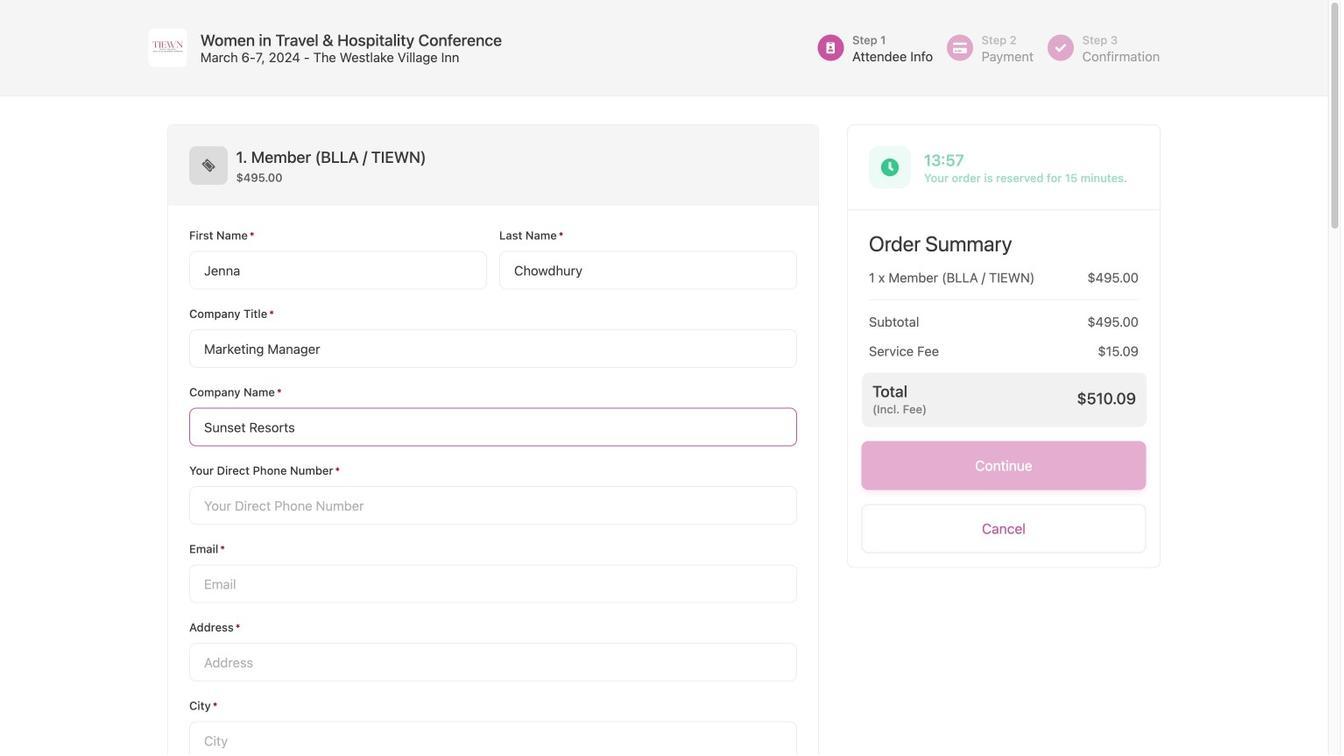 Task type: locate. For each thing, give the bounding box(es) containing it.
timer
[[925, 151, 1139, 170]]

banner
[[0, 0, 1329, 96]]

service fee $15.09 element
[[848, 330, 1160, 359]]

City text field
[[189, 722, 797, 755]]

Email text field
[[189, 565, 797, 603]]

Your Direct Phone Number text field
[[189, 486, 797, 525]]

Company Name text field
[[189, 408, 797, 446]]



Task type: describe. For each thing, give the bounding box(es) containing it.
clock icon image
[[881, 158, 900, 177]]

ticket icon image
[[202, 159, 216, 173]]

First Name text field
[[189, 251, 487, 290]]

Address text field
[[189, 643, 797, 682]]

subtotal $495.00 element
[[848, 300, 1160, 330]]

Company Title text field
[[189, 330, 797, 368]]

Last Name text field
[[499, 251, 797, 290]]



